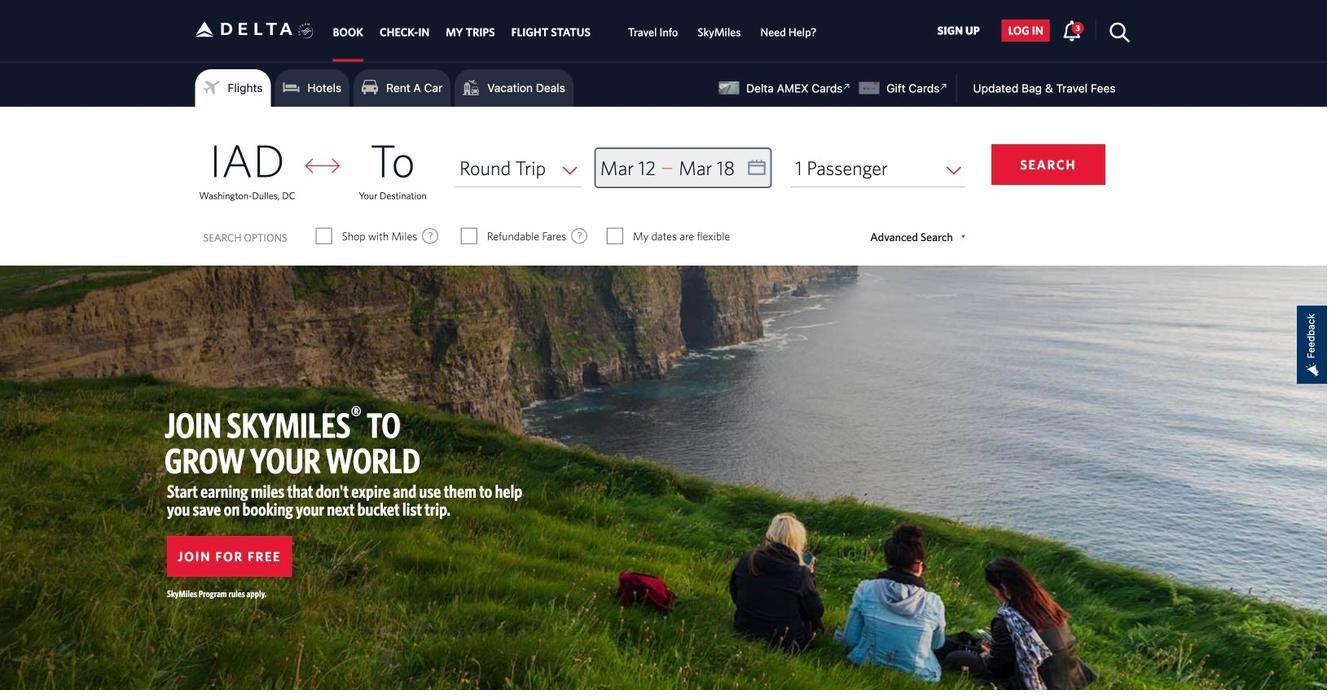 Task type: locate. For each thing, give the bounding box(es) containing it.
tab list
[[325, 0, 827, 61]]

None text field
[[596, 149, 770, 187]]

None field
[[455, 149, 582, 187], [791, 149, 966, 187], [455, 149, 582, 187], [791, 149, 966, 187]]

None checkbox
[[317, 228, 331, 244], [462, 228, 477, 244], [608, 228, 623, 244], [317, 228, 331, 244], [462, 228, 477, 244], [608, 228, 623, 244]]

tab panel
[[0, 107, 1328, 266]]

delta air lines image
[[195, 4, 293, 54]]

this link opens another site in a new window that may not follow the same accessibility policies as delta air lines. image
[[840, 79, 855, 95]]

skyteam image
[[298, 6, 314, 56]]



Task type: describe. For each thing, give the bounding box(es) containing it.
this link opens another site in a new window that may not follow the same accessibility policies as delta air lines. image
[[937, 79, 952, 95]]



Task type: vqa. For each thing, say whether or not it's contained in the screenshot.
Log
no



